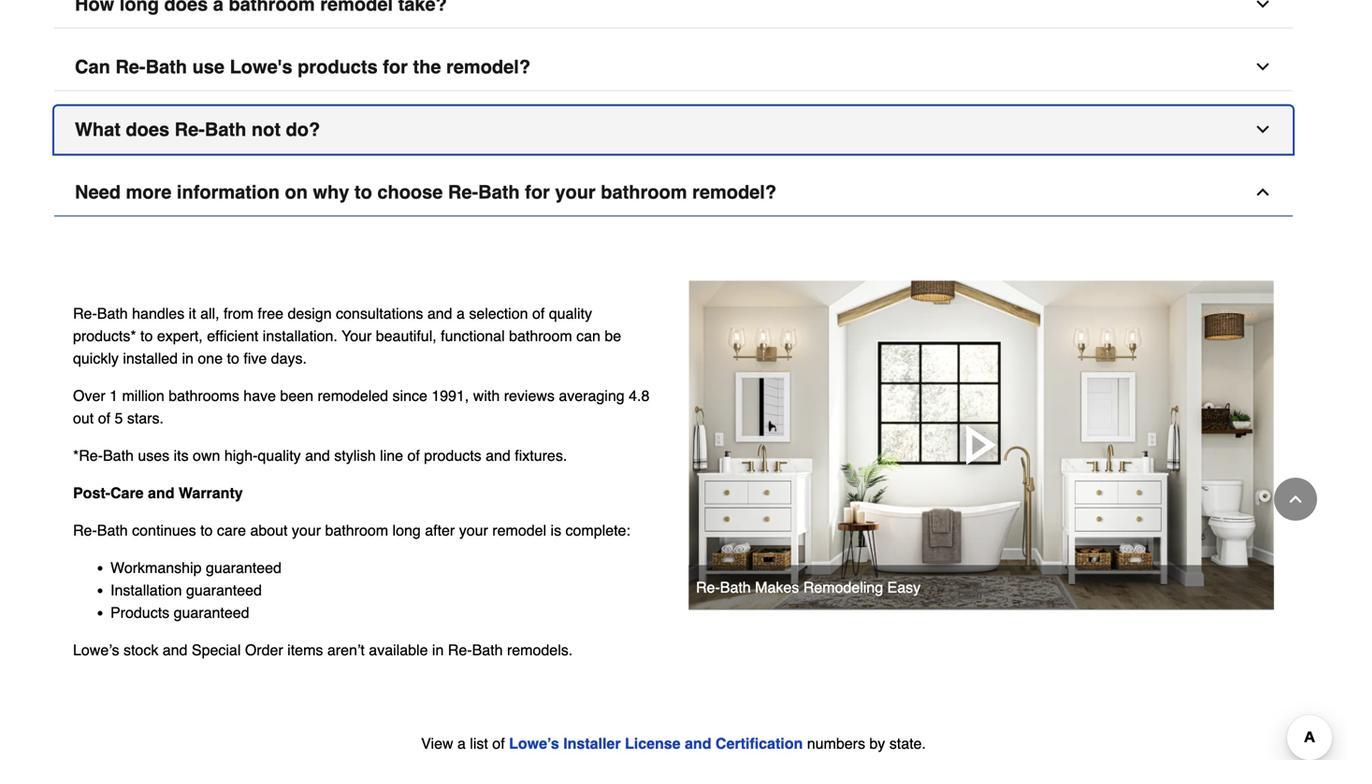 Task type: vqa. For each thing, say whether or not it's contained in the screenshot.
"five"
yes



Task type: describe. For each thing, give the bounding box(es) containing it.
aren't
[[327, 642, 365, 659]]

care
[[217, 522, 246, 540]]

remodel? inside button
[[446, 56, 531, 78]]

view a list of lowe's installer license and certification numbers by state.
[[421, 736, 926, 753]]

re-bath makes remodeling easy button
[[689, 280, 1274, 610]]

stylish
[[334, 447, 376, 465]]

consultations
[[336, 305, 423, 323]]

of right line
[[408, 447, 420, 465]]

products*
[[73, 328, 136, 345]]

numbers
[[807, 736, 865, 753]]

post-care and warranty
[[73, 485, 243, 502]]

your
[[342, 328, 372, 345]]

chevron down image for can re-bath use lowe's products for the remodel?
[[1254, 58, 1273, 76]]

can re-bath use lowe's products for the remodel?
[[75, 56, 531, 78]]

certification
[[716, 736, 803, 753]]

lowe's
[[230, 56, 292, 78]]

been
[[280, 388, 313, 405]]

quickly
[[73, 350, 119, 367]]

2 a from the top
[[458, 736, 466, 753]]

million
[[122, 388, 165, 405]]

*re-
[[73, 447, 103, 465]]

bath left uses
[[103, 447, 134, 465]]

beautiful,
[[376, 328, 437, 345]]

design
[[288, 305, 332, 323]]

view
[[421, 736, 453, 753]]

re-bath handles it all, from free design consultations and a selection of quality products* to expert, efficient installation. your beautiful, functional bathroom can be quickly installed in one to five days.
[[73, 305, 621, 367]]

installation.
[[263, 328, 338, 345]]

over 1 million bathrooms have been remodeled since 1991, with reviews averaging 4.8 out of 5 stars.
[[73, 388, 650, 427]]

lowe's stock and special order items aren't available in re-bath remodels.
[[73, 642, 573, 659]]

reviews
[[504, 388, 555, 405]]

products inside can re-bath use lowe's products for the remodel? button
[[298, 56, 378, 78]]

over
[[73, 388, 105, 405]]

what does re-bath not do?
[[75, 119, 320, 141]]

installed
[[123, 350, 178, 367]]

post-
[[73, 485, 110, 502]]

uses
[[138, 447, 170, 465]]

*re-bath uses its own high-quality and stylish line of products and fixtures.
[[73, 447, 571, 465]]

bath down care
[[97, 522, 128, 540]]

can re-bath use lowe's products for the remodel? button
[[54, 44, 1293, 91]]

a video showing how easy it is to remodel a bathroom with re-bath and lowe's. image
[[689, 280, 1274, 610]]

bathrooms
[[169, 388, 239, 405]]

fixtures.
[[515, 447, 567, 465]]

re- right can
[[115, 56, 146, 78]]

and right stock
[[163, 642, 188, 659]]

a inside re-bath handles it all, from free design consultations and a selection of quality products* to expert, efficient installation. your beautiful, functional bathroom can be quickly installed in one to five days.
[[457, 305, 465, 323]]

care
[[110, 485, 144, 502]]

items
[[287, 642, 323, 659]]

to up installed
[[140, 328, 153, 345]]

2 vertical spatial bathroom
[[325, 522, 388, 540]]

bathroom inside button
[[601, 182, 687, 203]]

makes
[[755, 579, 799, 596]]

can
[[577, 328, 601, 345]]

quality inside re-bath handles it all, from free design consultations and a selection of quality products* to expert, efficient installation. your beautiful, functional bathroom can be quickly installed in one to five days.
[[549, 305, 592, 323]]

since
[[393, 388, 428, 405]]

1 vertical spatial in
[[432, 642, 444, 659]]

license
[[625, 736, 681, 753]]

why
[[313, 182, 349, 203]]

and right license
[[685, 736, 712, 753]]

with
[[473, 388, 500, 405]]

state.
[[890, 736, 926, 753]]

continues
[[132, 522, 196, 540]]

own
[[193, 447, 220, 465]]

and left fixtures.
[[486, 447, 511, 465]]

available
[[369, 642, 428, 659]]

for inside button
[[383, 56, 408, 78]]

bath left not
[[205, 119, 246, 141]]

2 vertical spatial guaranteed
[[174, 605, 249, 622]]

days.
[[271, 350, 307, 367]]

stock
[[123, 642, 158, 659]]

of inside over 1 million bathrooms have been remodeled since 1991, with reviews averaging 4.8 out of 5 stars.
[[98, 410, 110, 427]]

0 vertical spatial lowe's
[[73, 642, 119, 659]]

on
[[285, 182, 308, 203]]

re-bath makes remodeling easy
[[696, 579, 921, 596]]

1 vertical spatial lowe's
[[509, 736, 559, 753]]

need
[[75, 182, 121, 203]]

after
[[425, 522, 455, 540]]

long
[[393, 522, 421, 540]]

remodeling
[[804, 579, 883, 596]]

bath left makes
[[720, 579, 751, 596]]

stars.
[[127, 410, 164, 427]]

functional
[[441, 328, 505, 345]]

order
[[245, 642, 283, 659]]

re- left makes
[[696, 579, 720, 596]]

all,
[[200, 305, 219, 323]]

warranty
[[179, 485, 243, 502]]

bathroom inside re-bath handles it all, from free design consultations and a selection of quality products* to expert, efficient installation. your beautiful, functional bathroom can be quickly installed in one to five days.
[[509, 328, 572, 345]]

installation
[[110, 582, 182, 600]]

products
[[110, 605, 169, 622]]

workmanship guaranteed installation guaranteed products guaranteed
[[110, 560, 282, 622]]

need more information on why to choose re-bath for your bathroom remodel?
[[75, 182, 777, 203]]

need more information on why to choose re-bath for your bathroom remodel? button
[[54, 169, 1293, 217]]

re-bath continues to care about your bathroom long after your remodel is complete:
[[73, 522, 631, 540]]

and left stylish
[[305, 447, 330, 465]]

averaging
[[559, 388, 625, 405]]



Task type: locate. For each thing, give the bounding box(es) containing it.
and inside re-bath handles it all, from free design consultations and a selection of quality products* to expert, efficient installation. your beautiful, functional bathroom can be quickly installed in one to five days.
[[428, 305, 452, 323]]

0 horizontal spatial products
[[298, 56, 378, 78]]

of right selection
[[532, 305, 545, 323]]

lowe's
[[73, 642, 119, 659], [509, 736, 559, 753]]

bathroom down what does re-bath not do? button
[[601, 182, 687, 203]]

chevron up image inside scroll to top element
[[1287, 490, 1305, 509]]

0 horizontal spatial in
[[182, 350, 194, 367]]

and up functional
[[428, 305, 452, 323]]

re- right choose
[[448, 182, 478, 203]]

have
[[244, 388, 276, 405]]

for inside button
[[525, 182, 550, 203]]

1 horizontal spatial lowe's
[[509, 736, 559, 753]]

expert,
[[157, 328, 203, 345]]

re- inside re-bath handles it all, from free design consultations and a selection of quality products* to expert, efficient installation. your beautiful, functional bathroom can be quickly installed in one to five days.
[[73, 305, 97, 323]]

and right care
[[148, 485, 174, 502]]

bathroom down selection
[[509, 328, 572, 345]]

bath inside button
[[478, 182, 520, 203]]

2 horizontal spatial your
[[555, 182, 596, 203]]

your
[[555, 182, 596, 203], [292, 522, 321, 540], [459, 522, 488, 540]]

4.8
[[629, 388, 650, 405]]

0 horizontal spatial chevron up image
[[1254, 183, 1273, 202]]

in left one
[[182, 350, 194, 367]]

products up do?
[[298, 56, 378, 78]]

1 horizontal spatial chevron up image
[[1287, 490, 1305, 509]]

0 horizontal spatial your
[[292, 522, 321, 540]]

a
[[457, 305, 465, 323], [458, 736, 466, 753]]

0 vertical spatial quality
[[549, 305, 592, 323]]

do?
[[286, 119, 320, 141]]

chevron down image for what does re-bath not do?
[[1254, 120, 1273, 139]]

scroll to top element
[[1274, 478, 1317, 521]]

list
[[470, 736, 488, 753]]

1 horizontal spatial your
[[459, 522, 488, 540]]

it
[[189, 305, 196, 323]]

chevron down image inside what does re-bath not do? button
[[1254, 120, 1273, 139]]

1 vertical spatial chevron down image
[[1254, 58, 1273, 76]]

0 vertical spatial guaranteed
[[206, 560, 282, 577]]

easy
[[888, 579, 921, 596]]

1 horizontal spatial quality
[[549, 305, 592, 323]]

efficient
[[207, 328, 259, 345]]

the
[[413, 56, 441, 78]]

re- right the available
[[448, 642, 472, 659]]

lowe's right list at the left bottom
[[509, 736, 559, 753]]

about
[[250, 522, 288, 540]]

bath left use
[[146, 56, 187, 78]]

your for re-
[[555, 182, 596, 203]]

high-
[[224, 447, 258, 465]]

quality
[[549, 305, 592, 323], [258, 447, 301, 465]]

of inside re-bath handles it all, from free design consultations and a selection of quality products* to expert, efficient installation. your beautiful, functional bathroom can be quickly installed in one to five days.
[[532, 305, 545, 323]]

to
[[355, 182, 372, 203], [140, 328, 153, 345], [227, 350, 239, 367], [200, 522, 213, 540]]

0 horizontal spatial remodel?
[[446, 56, 531, 78]]

chevron up image
[[1254, 183, 1273, 202], [1287, 490, 1305, 509]]

1 chevron down image from the top
[[1254, 0, 1273, 14]]

1 vertical spatial for
[[525, 182, 550, 203]]

bathroom
[[601, 182, 687, 203], [509, 328, 572, 345], [325, 522, 388, 540]]

1 vertical spatial guaranteed
[[186, 582, 262, 600]]

chevron down image
[[1254, 0, 1273, 14], [1254, 58, 1273, 76], [1254, 120, 1273, 139]]

0 vertical spatial for
[[383, 56, 408, 78]]

1 vertical spatial a
[[458, 736, 466, 753]]

re- up products*
[[73, 305, 97, 323]]

a left list at the left bottom
[[458, 736, 466, 753]]

re-
[[115, 56, 146, 78], [175, 119, 205, 141], [448, 182, 478, 203], [73, 305, 97, 323], [73, 522, 97, 540], [696, 579, 720, 596], [448, 642, 472, 659]]

1 horizontal spatial for
[[525, 182, 550, 203]]

3 chevron down image from the top
[[1254, 120, 1273, 139]]

can
[[75, 56, 110, 78]]

re- down post-
[[73, 522, 97, 540]]

of left 5
[[98, 410, 110, 427]]

remodeled
[[318, 388, 388, 405]]

quality down been at the left bottom of page
[[258, 447, 301, 465]]

does
[[126, 119, 169, 141]]

more
[[126, 182, 172, 203]]

0 horizontal spatial quality
[[258, 447, 301, 465]]

0 vertical spatial in
[[182, 350, 194, 367]]

a up functional
[[457, 305, 465, 323]]

2 vertical spatial chevron down image
[[1254, 120, 1273, 139]]

1 vertical spatial products
[[424, 447, 482, 465]]

installer
[[563, 736, 621, 753]]

lowe's left stock
[[73, 642, 119, 659]]

re- inside button
[[448, 182, 478, 203]]

in inside re-bath handles it all, from free design consultations and a selection of quality products* to expert, efficient installation. your beautiful, functional bathroom can be quickly installed in one to five days.
[[182, 350, 194, 367]]

one
[[198, 350, 223, 367]]

to inside button
[[355, 182, 372, 203]]

special
[[192, 642, 241, 659]]

what
[[75, 119, 121, 141]]

1
[[110, 388, 118, 405]]

remodel
[[492, 522, 547, 540]]

remodel?
[[446, 56, 531, 78], [692, 182, 777, 203]]

free
[[258, 305, 284, 323]]

quality up can
[[549, 305, 592, 323]]

1 vertical spatial chevron up image
[[1287, 490, 1305, 509]]

your inside button
[[555, 182, 596, 203]]

is
[[551, 522, 561, 540]]

its
[[174, 447, 189, 465]]

information
[[177, 182, 280, 203]]

0 horizontal spatial for
[[383, 56, 408, 78]]

products down 1991,
[[424, 447, 482, 465]]

lowe's installer license and certification link
[[509, 736, 803, 753]]

of
[[532, 305, 545, 323], [98, 410, 110, 427], [408, 447, 420, 465], [492, 736, 505, 753]]

to left care
[[200, 522, 213, 540]]

in
[[182, 350, 194, 367], [432, 642, 444, 659]]

to right "why"
[[355, 182, 372, 203]]

1 a from the top
[[457, 305, 465, 323]]

be
[[605, 328, 621, 345]]

in right the available
[[432, 642, 444, 659]]

and
[[428, 305, 452, 323], [305, 447, 330, 465], [486, 447, 511, 465], [148, 485, 174, 502], [163, 642, 188, 659], [685, 736, 712, 753]]

chevron down image inside can re-bath use lowe's products for the remodel? button
[[1254, 58, 1273, 76]]

0 horizontal spatial lowe's
[[73, 642, 119, 659]]

0 vertical spatial products
[[298, 56, 378, 78]]

handles
[[132, 305, 185, 323]]

0 vertical spatial chevron down image
[[1254, 0, 1273, 14]]

by
[[870, 736, 885, 753]]

bathroom left long
[[325, 522, 388, 540]]

complete:
[[566, 522, 631, 540]]

1 vertical spatial remodel?
[[692, 182, 777, 203]]

line
[[380, 447, 403, 465]]

bath
[[146, 56, 187, 78], [205, 119, 246, 141], [478, 182, 520, 203], [97, 305, 128, 323], [103, 447, 134, 465], [97, 522, 128, 540], [720, 579, 751, 596], [472, 642, 503, 659]]

remodel? down what does re-bath not do? button
[[692, 182, 777, 203]]

0 vertical spatial bathroom
[[601, 182, 687, 203]]

1 horizontal spatial products
[[424, 447, 482, 465]]

to left five
[[227, 350, 239, 367]]

2 chevron down image from the top
[[1254, 58, 1273, 76]]

0 vertical spatial chevron up image
[[1254, 183, 1273, 202]]

workmanship
[[110, 560, 202, 577]]

not
[[252, 119, 281, 141]]

products
[[298, 56, 378, 78], [424, 447, 482, 465]]

0 vertical spatial remodel?
[[446, 56, 531, 78]]

remodel? inside button
[[692, 182, 777, 203]]

0 vertical spatial a
[[457, 305, 465, 323]]

bath up products*
[[97, 305, 128, 323]]

2 horizontal spatial bathroom
[[601, 182, 687, 203]]

1 horizontal spatial bathroom
[[509, 328, 572, 345]]

0 horizontal spatial bathroom
[[325, 522, 388, 540]]

bath inside re-bath handles it all, from free design consultations and a selection of quality products* to expert, efficient installation. your beautiful, functional bathroom can be quickly installed in one to five days.
[[97, 305, 128, 323]]

5
[[115, 410, 123, 427]]

remodel? right the
[[446, 56, 531, 78]]

of right list at the left bottom
[[492, 736, 505, 753]]

from
[[224, 305, 254, 323]]

your for bathroom
[[459, 522, 488, 540]]

re- right does on the top left
[[175, 119, 205, 141]]

1 vertical spatial bathroom
[[509, 328, 572, 345]]

out
[[73, 410, 94, 427]]

guaranteed
[[206, 560, 282, 577], [186, 582, 262, 600], [174, 605, 249, 622]]

choose
[[377, 182, 443, 203]]

1 horizontal spatial remodel?
[[692, 182, 777, 203]]

1 vertical spatial quality
[[258, 447, 301, 465]]

bath left the remodels.
[[472, 642, 503, 659]]

1 horizontal spatial in
[[432, 642, 444, 659]]

bath right choose
[[478, 182, 520, 203]]

1991,
[[432, 388, 469, 405]]

remodels.
[[507, 642, 573, 659]]

chevron up image inside need more information on why to choose re-bath for your bathroom remodel? button
[[1254, 183, 1273, 202]]



